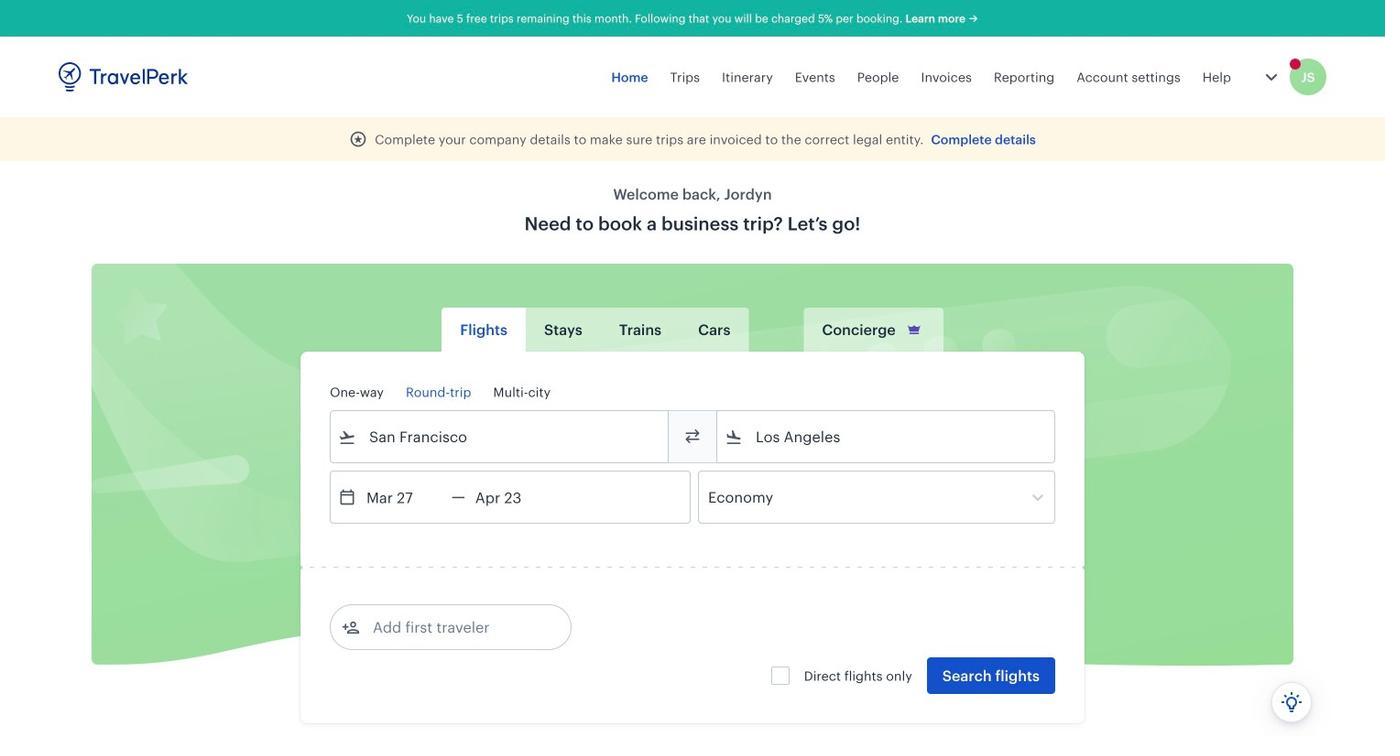 Task type: describe. For each thing, give the bounding box(es) containing it.
From search field
[[356, 422, 644, 452]]



Task type: locate. For each thing, give the bounding box(es) containing it.
To search field
[[743, 422, 1031, 452]]

Add first traveler search field
[[360, 613, 551, 642]]

Return text field
[[465, 472, 561, 523]]

Depart text field
[[356, 472, 452, 523]]



